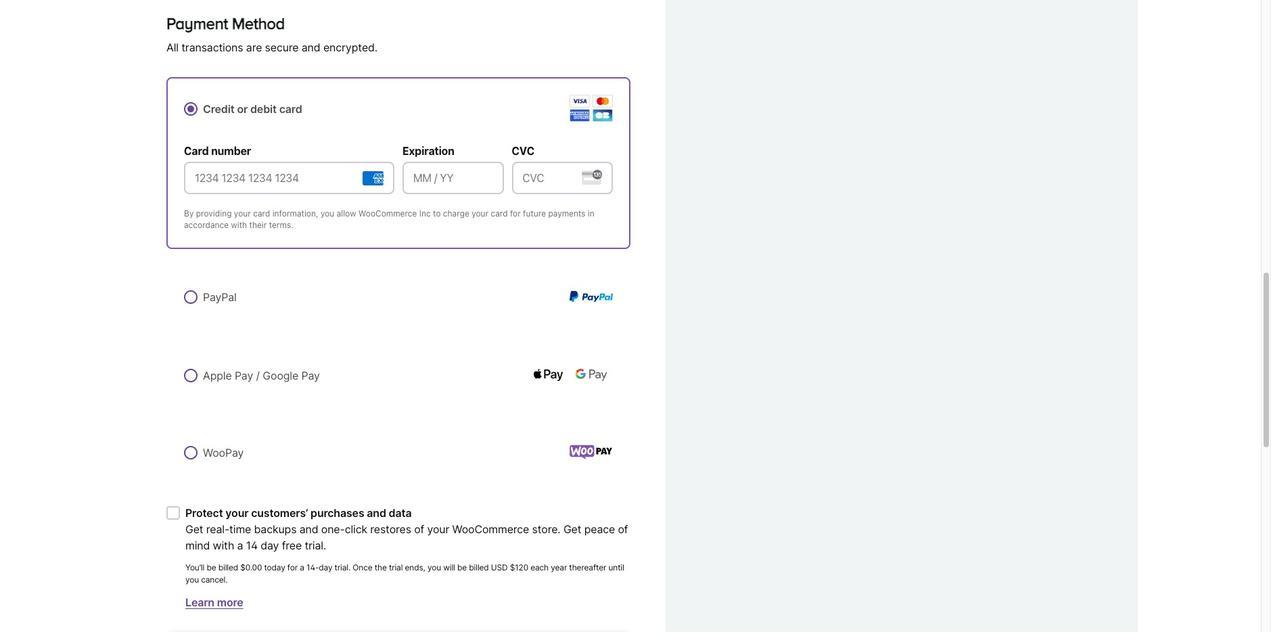Task type: locate. For each thing, give the bounding box(es) containing it.
of right peace
[[618, 523, 628, 536]]

mind
[[185, 539, 210, 552]]

1 vertical spatial trial.
[[335, 563, 351, 573]]

data
[[389, 506, 412, 520]]

and
[[302, 41, 321, 54], [367, 506, 386, 520], [300, 523, 318, 536]]

0 horizontal spatial be
[[207, 563, 216, 573]]

pay left /
[[235, 369, 253, 383]]

billed up cancel.
[[218, 563, 238, 573]]

you
[[428, 563, 441, 573], [185, 575, 199, 585]]

0 vertical spatial your
[[226, 506, 249, 520]]

year
[[551, 563, 567, 573]]

trial.
[[305, 539, 326, 552], [335, 563, 351, 573]]

0 horizontal spatial day
[[261, 539, 279, 552]]

a left 14
[[237, 539, 243, 552]]

1 vertical spatial a
[[300, 563, 304, 573]]

one-
[[321, 523, 345, 536]]

of
[[414, 523, 425, 536], [618, 523, 628, 536]]

trial. inside get real-time backups and one-click restores of your woocommerce store. get peace of mind with a 14 day free trial.
[[305, 539, 326, 552]]

14-
[[307, 563, 319, 573]]

and down protect your customers' purchases and data
[[300, 523, 318, 536]]

0 horizontal spatial pay
[[235, 369, 253, 383]]

day down backups
[[261, 539, 279, 552]]

get right store.
[[564, 523, 582, 536]]

1 horizontal spatial of
[[618, 523, 628, 536]]

woopay
[[203, 446, 244, 460]]

0 vertical spatial a
[[237, 539, 243, 552]]

you'll
[[185, 563, 205, 573]]

purchases
[[311, 506, 364, 520]]

pay right google
[[301, 369, 320, 383]]

0 vertical spatial and
[[302, 41, 321, 54]]

google
[[263, 369, 299, 383]]

2 vertical spatial and
[[300, 523, 318, 536]]

get
[[185, 523, 203, 536], [564, 523, 582, 536]]

1 horizontal spatial get
[[564, 523, 582, 536]]

get up the mind
[[185, 523, 203, 536]]

your
[[226, 506, 249, 520], [427, 523, 450, 536]]

1 horizontal spatial day
[[319, 563, 333, 573]]

paypal
[[203, 290, 237, 304]]

0 horizontal spatial billed
[[218, 563, 238, 573]]

0 vertical spatial trial.
[[305, 539, 326, 552]]

1 vertical spatial you
[[185, 575, 199, 585]]

woopay logo image
[[570, 445, 613, 460]]

be up cancel.
[[207, 563, 216, 573]]

of right restores
[[414, 523, 425, 536]]

1 horizontal spatial billed
[[469, 563, 489, 573]]

a
[[237, 539, 243, 552], [300, 563, 304, 573]]

secure
[[265, 41, 299, 54]]

apple pay / google pay
[[203, 369, 320, 383]]

1 vertical spatial and
[[367, 506, 386, 520]]

and up restores
[[367, 506, 386, 520]]

be
[[207, 563, 216, 573], [458, 563, 467, 573]]

pay
[[235, 369, 253, 383], [301, 369, 320, 383]]

be right will
[[458, 563, 467, 573]]

are
[[246, 41, 262, 54]]

trial. left once
[[335, 563, 351, 573]]

paypal logo image
[[570, 291, 613, 302]]

you left will
[[428, 563, 441, 573]]

trial. up 14-
[[305, 539, 326, 552]]

14
[[246, 539, 258, 552]]

a right for
[[300, 563, 304, 573]]

2 get from the left
[[564, 523, 582, 536]]

1 horizontal spatial be
[[458, 563, 467, 573]]

None checkbox
[[167, 506, 180, 520]]

card logos image
[[570, 95, 613, 122]]

1 get from the left
[[185, 523, 203, 536]]

1 pay from the left
[[235, 369, 253, 383]]

0 vertical spatial you
[[428, 563, 441, 573]]

card
[[279, 102, 302, 116]]

you down "you'll"
[[185, 575, 199, 585]]

1 horizontal spatial your
[[427, 523, 450, 536]]

2 of from the left
[[618, 523, 628, 536]]

a inside get real-time backups and one-click restores of your woocommerce store. get peace of mind with a 14 day free trial.
[[237, 539, 243, 552]]

and for data
[[367, 506, 386, 520]]

your inside get real-time backups and one-click restores of your woocommerce store. get peace of mind with a 14 day free trial.
[[427, 523, 450, 536]]

learn
[[185, 596, 215, 609]]

your up will
[[427, 523, 450, 536]]

0 horizontal spatial trial.
[[305, 539, 326, 552]]

0 horizontal spatial you
[[185, 575, 199, 585]]

1 horizontal spatial pay
[[301, 369, 320, 383]]

once
[[353, 563, 373, 573]]

billed left usd
[[469, 563, 489, 573]]

1 vertical spatial your
[[427, 523, 450, 536]]

2 be from the left
[[458, 563, 467, 573]]

your up time
[[226, 506, 249, 520]]

1 horizontal spatial trial.
[[335, 563, 351, 573]]

backups
[[254, 523, 297, 536]]

0 horizontal spatial a
[[237, 539, 243, 552]]

payment method
[[167, 14, 285, 33]]

transactions
[[182, 41, 243, 54]]

method
[[232, 14, 285, 33]]

and right secure
[[302, 41, 321, 54]]

1 horizontal spatial a
[[300, 563, 304, 573]]

customers'
[[251, 506, 308, 520]]

and for encrypted.
[[302, 41, 321, 54]]

0 vertical spatial day
[[261, 539, 279, 552]]

woocommerce
[[452, 523, 529, 536]]

day
[[261, 539, 279, 552], [319, 563, 333, 573]]

day right for
[[319, 563, 333, 573]]

billed
[[218, 563, 238, 573], [469, 563, 489, 573]]

$120
[[510, 563, 529, 573]]

and inside get real-time backups and one-click restores of your woocommerce store. get peace of mind with a 14 day free trial.
[[300, 523, 318, 536]]

0 horizontal spatial of
[[414, 523, 425, 536]]

1 vertical spatial day
[[319, 563, 333, 573]]

0 horizontal spatial get
[[185, 523, 203, 536]]



Task type: describe. For each thing, give the bounding box(es) containing it.
payment
[[167, 14, 228, 33]]

real-
[[206, 523, 230, 536]]

0 horizontal spatial your
[[226, 506, 249, 520]]

encrypted.
[[323, 41, 378, 54]]

credit or debit card
[[203, 102, 302, 116]]

cancel.
[[201, 575, 228, 585]]

trial
[[389, 563, 403, 573]]

usd
[[491, 563, 508, 573]]

get real-time backups and one-click restores of your woocommerce store. get peace of mind with a 14 day free trial.
[[185, 523, 628, 552]]

2 pay from the left
[[301, 369, 320, 383]]

until
[[609, 563, 625, 573]]

/
[[256, 369, 260, 383]]

learn more link
[[185, 596, 243, 609]]

today
[[264, 563, 285, 573]]

click
[[345, 523, 368, 536]]

day inside get real-time backups and one-click restores of your woocommerce store. get peace of mind with a 14 day free trial.
[[261, 539, 279, 552]]

protect
[[185, 506, 223, 520]]

you'll be billed $0.00 today for a 14-day trial. once the trial ends, you will be billed usd $120 each year thereafter until you cancel.
[[185, 563, 625, 585]]

the
[[375, 563, 387, 573]]

trial. inside you'll be billed $0.00 today for a 14-day trial. once the trial ends, you will be billed usd $120 each year thereafter until you cancel.
[[335, 563, 351, 573]]

ends,
[[405, 563, 426, 573]]

will
[[443, 563, 455, 573]]

1 horizontal spatial you
[[428, 563, 441, 573]]

all transactions are secure and encrypted.
[[167, 41, 378, 54]]

a inside you'll be billed $0.00 today for a 14-day trial. once the trial ends, you will be billed usd $120 each year thereafter until you cancel.
[[300, 563, 304, 573]]

apple pay logo image
[[527, 362, 570, 389]]

google pay logo image
[[570, 362, 613, 389]]

and for one-
[[300, 523, 318, 536]]

protect your customers' purchases and data
[[185, 506, 412, 520]]

time
[[230, 523, 251, 536]]

credit
[[203, 102, 235, 116]]

restores
[[370, 523, 411, 536]]

for
[[288, 563, 298, 573]]

day inside you'll be billed $0.00 today for a 14-day trial. once the trial ends, you will be billed usd $120 each year thereafter until you cancel.
[[319, 563, 333, 573]]

more
[[217, 596, 243, 609]]

all
[[167, 41, 179, 54]]

with
[[213, 539, 234, 552]]

each
[[531, 563, 549, 573]]

peace
[[585, 523, 615, 536]]

debit
[[250, 102, 277, 116]]

1 of from the left
[[414, 523, 425, 536]]

or
[[237, 102, 248, 116]]

1 be from the left
[[207, 563, 216, 573]]

learn more
[[185, 596, 243, 609]]

thereafter
[[569, 563, 607, 573]]

free
[[282, 539, 302, 552]]

$0.00
[[240, 563, 262, 573]]

1 billed from the left
[[218, 563, 238, 573]]

store.
[[532, 523, 561, 536]]

apple
[[203, 369, 232, 383]]

2 billed from the left
[[469, 563, 489, 573]]



Task type: vqa. For each thing, say whether or not it's contained in the screenshot.
middle their
no



